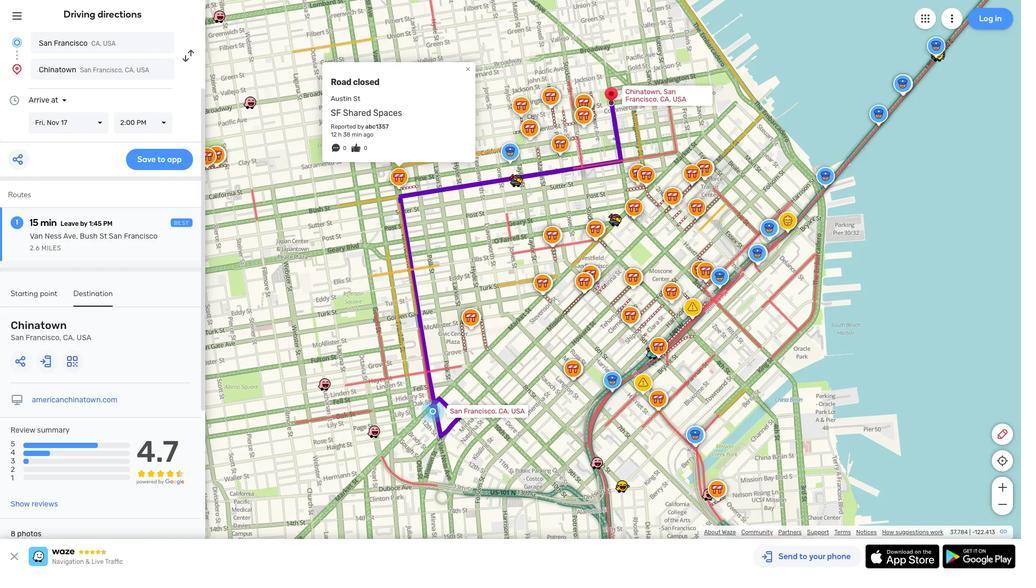 Task type: vqa. For each thing, say whether or not it's contained in the screenshot.
PM in List Box
yes



Task type: locate. For each thing, give the bounding box(es) containing it.
chinatown san francisco, ca, usa down the san francisco ca, usa
[[39, 65, 149, 74]]

-
[[972, 529, 975, 536]]

min right 38
[[352, 131, 362, 138]]

starting point
[[11, 289, 57, 298]]

ness
[[45, 232, 62, 241]]

waze
[[722, 529, 736, 536]]

chinatown down "starting point" button
[[11, 319, 67, 332]]

1 horizontal spatial min
[[352, 131, 362, 138]]

best
[[174, 220, 189, 227]]

summary
[[37, 426, 70, 435]]

1 vertical spatial min
[[40, 217, 57, 229]]

closed
[[353, 77, 379, 87]]

0 horizontal spatial 0
[[343, 145, 346, 152]]

pm inside 'list box'
[[137, 119, 146, 127]]

destination
[[73, 289, 113, 298]]

work
[[930, 529, 944, 536]]

0 vertical spatial by
[[357, 123, 364, 130]]

1 vertical spatial by
[[80, 220, 87, 228]]

1
[[16, 218, 18, 227], [11, 474, 14, 483]]

chinatown san francisco, ca, usa down point
[[11, 319, 91, 343]]

0 vertical spatial min
[[352, 131, 362, 138]]

reported
[[331, 123, 356, 130]]

1 horizontal spatial francisco
[[124, 232, 158, 241]]

15 min leave by 1:45 pm
[[30, 217, 113, 229]]

how suggestions work link
[[882, 529, 944, 536]]

by left 1:45
[[80, 220, 87, 228]]

0 horizontal spatial min
[[40, 217, 57, 229]]

francisco, inside chinatown, san francisco, ca, usa
[[625, 95, 658, 103]]

directions
[[98, 9, 142, 20]]

0 horizontal spatial francisco
[[54, 39, 88, 48]]

francisco
[[54, 39, 88, 48], [124, 232, 158, 241]]

&
[[86, 558, 90, 566]]

francisco down driving
[[54, 39, 88, 48]]

1 horizontal spatial 0
[[364, 145, 367, 152]]

0 down ago
[[364, 145, 367, 152]]

photos
[[17, 530, 41, 539]]

1 horizontal spatial pm
[[137, 119, 146, 127]]

1 down 3
[[11, 474, 14, 483]]

francisco right bush
[[124, 232, 158, 241]]

1 vertical spatial st
[[99, 232, 107, 241]]

st
[[353, 95, 360, 103], [99, 232, 107, 241]]

community link
[[741, 529, 773, 536]]

ca,
[[91, 40, 101, 47], [125, 66, 135, 74], [660, 95, 671, 103], [63, 333, 75, 343], [499, 407, 510, 415]]

ca, inside the san francisco ca, usa
[[91, 40, 101, 47]]

0 horizontal spatial by
[[80, 220, 87, 228]]

fri, nov 17
[[35, 119, 67, 127]]

chinatown up at
[[39, 65, 76, 74]]

about waze community partners support terms notices how suggestions work
[[704, 529, 944, 536]]

by up ago
[[357, 123, 364, 130]]

suggestions
[[896, 529, 929, 536]]

community
[[741, 529, 773, 536]]

4
[[11, 448, 15, 458]]

san francisco ca, usa
[[39, 39, 116, 48]]

1 vertical spatial pm
[[103, 220, 113, 228]]

1 horizontal spatial by
[[357, 123, 364, 130]]

usa inside chinatown, san francisco, ca, usa
[[673, 95, 686, 103]]

0 vertical spatial chinatown san francisco, ca, usa
[[39, 65, 149, 74]]

pm right 1:45
[[103, 220, 113, 228]]

1 left the 15 on the top left of the page
[[16, 218, 18, 227]]

min up ness
[[40, 217, 57, 229]]

st right bush
[[99, 232, 107, 241]]

min
[[352, 131, 362, 138], [40, 217, 57, 229]]

0 horizontal spatial pm
[[103, 220, 113, 228]]

san
[[39, 39, 52, 48], [80, 66, 91, 74], [664, 88, 676, 96], [109, 232, 122, 241], [11, 333, 24, 343], [450, 407, 462, 415]]

current location image
[[11, 36, 23, 49]]

pm right 2:00
[[137, 119, 146, 127]]

road closed
[[331, 77, 379, 87]]

by
[[357, 123, 364, 130], [80, 220, 87, 228]]

by inside 15 min leave by 1:45 pm
[[80, 220, 87, 228]]

0 horizontal spatial st
[[99, 232, 107, 241]]

0 horizontal spatial 1
[[11, 474, 14, 483]]

americanchinatown.com link
[[32, 396, 118, 405]]

show
[[11, 500, 30, 509]]

van
[[30, 232, 43, 241]]

fri,
[[35, 119, 45, 127]]

zoom out image
[[996, 498, 1009, 511]]

5
[[11, 440, 15, 449]]

road
[[331, 77, 351, 87]]

1 inside 5 4 3 2 1
[[11, 474, 14, 483]]

4.7
[[136, 435, 179, 470]]

x image
[[8, 550, 21, 563]]

0 vertical spatial pm
[[137, 119, 146, 127]]

fri, nov 17 list box
[[29, 112, 109, 134]]

ca, inside chinatown, san francisco, ca, usa
[[660, 95, 671, 103]]

1 horizontal spatial st
[[353, 95, 360, 103]]

review
[[11, 426, 35, 435]]

0
[[343, 145, 346, 152], [364, 145, 367, 152]]

37.784
[[950, 529, 968, 536]]

st up shared
[[353, 95, 360, 103]]

1 vertical spatial francisco
[[124, 232, 158, 241]]

navigation
[[52, 558, 84, 566]]

san inside van ness ave, bush st san francisco 2.6 miles
[[109, 232, 122, 241]]

0 down 38
[[343, 145, 346, 152]]

0 vertical spatial 1
[[16, 218, 18, 227]]

3
[[11, 457, 15, 466]]

st inside van ness ave, bush st san francisco 2.6 miles
[[99, 232, 107, 241]]

chinatown san francisco, ca, usa
[[39, 65, 149, 74], [11, 319, 91, 343]]

francisco,
[[93, 66, 123, 74], [625, 95, 658, 103], [26, 333, 61, 343], [464, 407, 497, 415]]

1 vertical spatial chinatown san francisco, ca, usa
[[11, 319, 91, 343]]

usa
[[103, 40, 116, 47], [137, 66, 149, 74], [673, 95, 686, 103], [77, 333, 91, 343], [511, 407, 525, 415]]

san francisco, ca, usa
[[450, 407, 525, 415]]

1 vertical spatial 1
[[11, 474, 14, 483]]

1 vertical spatial chinatown
[[11, 319, 67, 332]]

chinatown
[[39, 65, 76, 74], [11, 319, 67, 332]]

8
[[11, 530, 15, 539]]

nov
[[47, 119, 59, 127]]

live
[[92, 558, 104, 566]]

van ness ave, bush st san francisco 2.6 miles
[[30, 232, 158, 252]]

0 vertical spatial st
[[353, 95, 360, 103]]



Task type: describe. For each thing, give the bounding box(es) containing it.
spaces
[[373, 108, 402, 118]]

1 horizontal spatial 1
[[16, 218, 18, 227]]

1:45
[[89, 220, 102, 228]]

link image
[[999, 528, 1008, 536]]

routes
[[8, 190, 31, 199]]

h
[[338, 131, 342, 138]]

traffic
[[105, 558, 123, 566]]

× link
[[463, 64, 473, 74]]

38
[[343, 131, 350, 138]]

|
[[969, 529, 971, 536]]

starting
[[11, 289, 38, 298]]

destination button
[[73, 289, 113, 307]]

×
[[466, 64, 470, 74]]

2:00 pm list box
[[114, 112, 172, 134]]

notices link
[[856, 529, 877, 536]]

americanchinatown.com
[[32, 396, 118, 405]]

5 4 3 2 1
[[11, 440, 15, 483]]

0 vertical spatial chinatown
[[39, 65, 76, 74]]

8 photos
[[11, 530, 41, 539]]

ago
[[363, 131, 374, 138]]

computer image
[[11, 394, 23, 407]]

miles
[[42, 245, 61, 252]]

pencil image
[[996, 428, 1009, 441]]

partners link
[[778, 529, 802, 536]]

review summary
[[11, 426, 70, 435]]

1 0 from the left
[[343, 145, 346, 152]]

driving
[[64, 9, 95, 20]]

17
[[61, 119, 67, 127]]

support
[[807, 529, 829, 536]]

chinatown, san francisco, ca, usa
[[625, 88, 686, 103]]

12
[[331, 131, 337, 138]]

about waze link
[[704, 529, 736, 536]]

sf shared spaces reported by abc1357 12 h 38 min ago
[[331, 108, 404, 138]]

2:00
[[120, 119, 135, 127]]

francisco inside van ness ave, bush st san francisco 2.6 miles
[[124, 232, 158, 241]]

show reviews
[[11, 500, 58, 509]]

terms
[[835, 529, 851, 536]]

zoom in image
[[996, 481, 1009, 494]]

sf
[[331, 108, 341, 118]]

point
[[40, 289, 57, 298]]

shared
[[343, 108, 371, 118]]

support link
[[807, 529, 829, 536]]

usa inside the san francisco ca, usa
[[103, 40, 116, 47]]

how
[[882, 529, 894, 536]]

austin st
[[331, 95, 360, 103]]

clock image
[[8, 94, 21, 107]]

arrive
[[29, 96, 49, 105]]

abc1357
[[365, 123, 389, 130]]

chinatown,
[[625, 88, 662, 96]]

terms link
[[835, 529, 851, 536]]

pm inside 15 min leave by 1:45 pm
[[103, 220, 113, 228]]

reviews
[[32, 500, 58, 509]]

driving directions
[[64, 9, 142, 20]]

0 vertical spatial francisco
[[54, 39, 88, 48]]

arrive at
[[29, 96, 58, 105]]

starting point button
[[11, 289, 57, 306]]

notices
[[856, 529, 877, 536]]

ave,
[[63, 232, 78, 241]]

2.6
[[30, 245, 40, 252]]

15
[[30, 217, 38, 229]]

navigation & live traffic
[[52, 558, 123, 566]]

location image
[[11, 63, 23, 76]]

by inside sf shared spaces reported by abc1357 12 h 38 min ago
[[357, 123, 364, 130]]

leave
[[61, 220, 79, 228]]

partners
[[778, 529, 802, 536]]

122.413
[[975, 529, 995, 536]]

at
[[51, 96, 58, 105]]

37.784 | -122.413
[[950, 529, 995, 536]]

2 0 from the left
[[364, 145, 367, 152]]

austin
[[331, 95, 352, 103]]

min inside sf shared spaces reported by abc1357 12 h 38 min ago
[[352, 131, 362, 138]]

san inside chinatown, san francisco, ca, usa
[[664, 88, 676, 96]]

about
[[704, 529, 721, 536]]

2:00 pm
[[120, 119, 146, 127]]

bush
[[80, 232, 98, 241]]

2
[[11, 466, 15, 475]]



